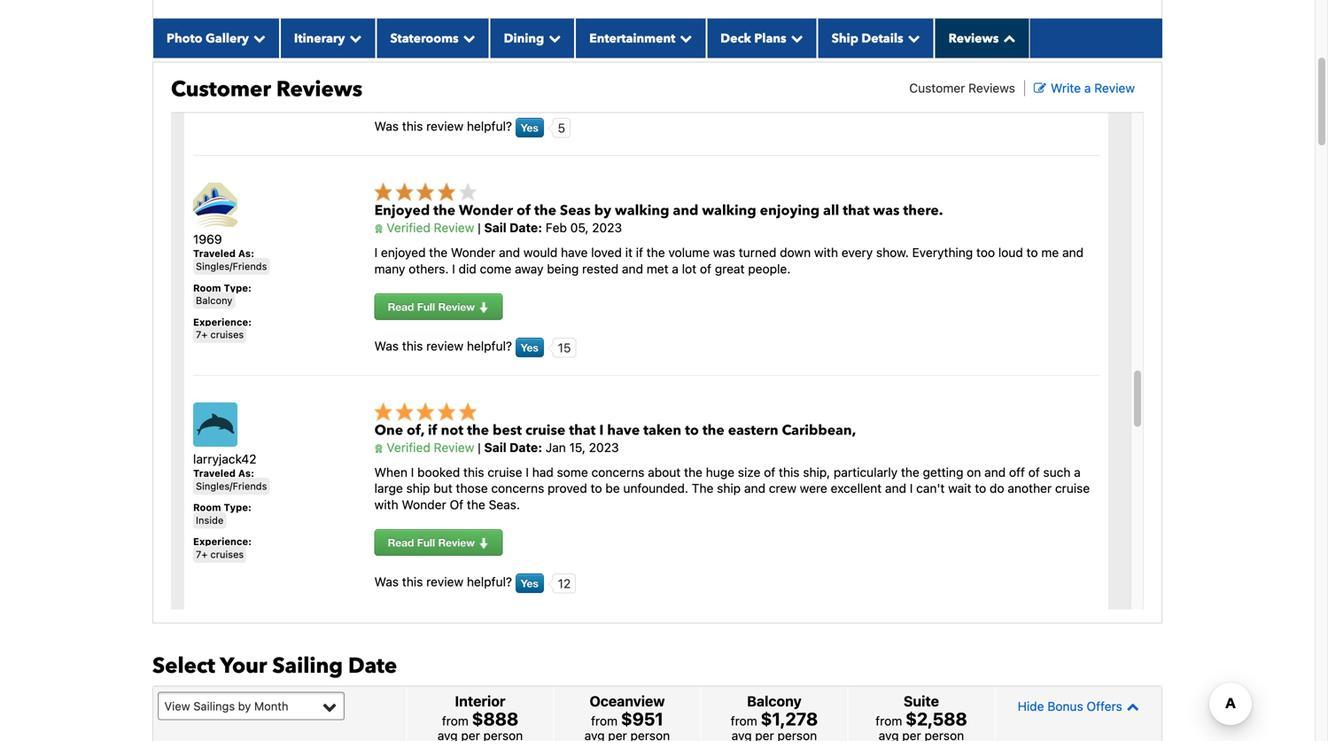 Task type: describe. For each thing, give the bounding box(es) containing it.
the up others.
[[429, 245, 448, 260]]

one of, if not the best cruise that i have taken to the eastern caribbean,
[[375, 420, 857, 440]]

but
[[434, 481, 453, 496]]

taken
[[644, 420, 682, 440]]

full for of,
[[417, 536, 435, 549]]

come
[[480, 261, 512, 276]]

singles/friends for one of, if not the best cruise that i have taken to the eastern caribbean,
[[196, 480, 267, 492]]

1 helpful? from the top
[[467, 119, 512, 134]]

and down size
[[745, 481, 766, 496]]

1 vertical spatial if
[[428, 420, 438, 440]]

larryjack42
[[193, 451, 257, 466]]

main content containing customer reviews
[[144, 0, 1172, 741]]

others.
[[409, 261, 449, 276]]

select your sailing date
[[152, 651, 397, 681]]

15
[[558, 340, 571, 355]]

loud
[[999, 245, 1024, 260]]

itinerary
[[294, 30, 345, 47]]

0 vertical spatial cruise
[[526, 420, 566, 440]]

huge
[[706, 465, 735, 480]]

the up the met
[[647, 245, 665, 260]]

sail for of
[[484, 220, 507, 235]]

view sailings by month
[[164, 699, 289, 713]]

size
[[738, 465, 761, 480]]

2023 for walking
[[592, 220, 622, 235]]

and up the volume at the right of page
[[673, 201, 699, 220]]

oceanview
[[590, 693, 665, 709]]

of inside i enjoyed the wonder and would have loved it if the volume was turned down with every show.  everything too loud to me and many others.  i did come away being rested and met a lot of great people.
[[700, 261, 712, 276]]

yes button for seas
[[516, 338, 544, 357]]

0 horizontal spatial customer reviews
[[171, 75, 363, 104]]

being
[[547, 261, 579, 276]]

to left do on the right bottom of the page
[[975, 481, 987, 496]]

small verified icon image for enjoyed the wonder of the seas by walking and walking enjoying all that was there.
[[375, 224, 383, 234]]

chevron up image
[[999, 32, 1016, 44]]

this for 15
[[402, 339, 423, 353]]

the up the
[[684, 465, 703, 480]]

many
[[375, 261, 405, 276]]

read full review for of,
[[388, 536, 478, 549]]

hide bonus offers
[[1018, 699, 1123, 713]]

when i booked this cruise i had some concerns about the huge size of this ship, particularly  the getting on and off of such a large ship but those concerns proved to be unfounded.  the ship and crew were excellent and i can't wait to do another cruise with wonder of   the seas.
[[375, 465, 1090, 512]]

read full review for the
[[388, 300, 478, 313]]

ship details
[[832, 30, 904, 47]]

gallery
[[206, 30, 249, 47]]

traveled for one of, if not the best cruise that i have taken to the eastern caribbean,
[[193, 468, 236, 479]]

| sail date: jan 15, 2023
[[475, 440, 619, 455]]

reviews down itinerary
[[276, 75, 363, 104]]

deck plans
[[721, 30, 787, 47]]

i left had
[[526, 465, 529, 480]]

select
[[152, 651, 215, 681]]

seas.
[[489, 497, 520, 512]]

your
[[220, 651, 267, 681]]

was inside i enjoyed the wonder and would have loved it if the volume was turned down with every show.  everything too loud to me and many others.  i did come away being rested and met a lot of great people.
[[713, 245, 736, 260]]

write
[[1051, 80, 1082, 95]]

date
[[348, 651, 397, 681]]

unfounded.
[[624, 481, 689, 496]]

edit image
[[1034, 82, 1047, 94]]

verified review for the
[[383, 220, 475, 235]]

singles/friends for enjoyed the wonder of the seas by walking and walking enjoying all that was there.
[[196, 261, 267, 272]]

hide
[[1018, 699, 1045, 713]]

0 vertical spatial a
[[1085, 80, 1092, 95]]

1 yes button from the top
[[516, 118, 544, 137]]

verified for one
[[387, 440, 431, 455]]

one
[[375, 420, 403, 440]]

read for enjoyed
[[388, 300, 414, 313]]

from for $2,588
[[876, 713, 903, 728]]

proved
[[548, 481, 588, 496]]

i up many
[[375, 245, 378, 260]]

this for 5
[[402, 119, 423, 134]]

yes for seas
[[521, 341, 539, 354]]

deck plans button
[[707, 18, 818, 58]]

1 vertical spatial have
[[607, 420, 640, 440]]

read for one
[[388, 536, 414, 549]]

room for one of, if not the best cruise that i have taken to the eastern caribbean,
[[193, 502, 221, 513]]

people.
[[748, 261, 791, 276]]

type: for enjoyed the wonder of the seas by walking and walking enjoying all that was there.
[[224, 282, 252, 294]]

excellent
[[831, 481, 882, 496]]

a inside the when i booked this cruise i had some concerns about the huge size of this ship, particularly  the getting on and off of such a large ship but those concerns proved to be unfounded.  the ship and crew were excellent and i can't wait to do another cruise with wonder of   the seas.
[[1075, 465, 1081, 480]]

particularly
[[834, 465, 898, 480]]

to left be
[[591, 481, 602, 496]]

was this review helpful? yes for wonder
[[375, 339, 539, 354]]

and down particularly at the bottom of the page
[[886, 481, 907, 496]]

room type: balcony
[[193, 282, 252, 306]]

chevron down image for entertainment
[[676, 32, 693, 44]]

i right when
[[411, 465, 414, 480]]

deck
[[721, 30, 752, 47]]

wait
[[949, 481, 972, 496]]

with inside the when i booked this cruise i had some concerns about the huge size of this ship, particularly  the getting on and off of such a large ship but those concerns proved to be unfounded.  the ship and crew were excellent and i can't wait to do another cruise with wonder of   the seas.
[[375, 497, 399, 512]]

$951
[[621, 708, 664, 729]]

7+ for enjoyed
[[196, 329, 208, 341]]

$2,588
[[906, 708, 968, 729]]

| for not
[[478, 440, 481, 455]]

from for $1,278
[[731, 713, 758, 728]]

seas
[[560, 201, 591, 220]]

getting
[[923, 465, 964, 480]]

chevron down image for itinerary
[[345, 32, 362, 44]]

me
[[1042, 245, 1060, 260]]

reviews left edit image
[[969, 80, 1016, 95]]

of left 'feb'
[[517, 201, 531, 220]]

crew
[[769, 481, 797, 496]]

15,
[[570, 440, 586, 455]]

room for enjoyed the wonder of the seas by walking and walking enjoying all that was there.
[[193, 282, 221, 294]]

dining
[[504, 30, 544, 47]]

it
[[626, 245, 633, 260]]

of
[[450, 497, 464, 512]]

1 horizontal spatial customer reviews
[[910, 80, 1016, 95]]

was for one
[[375, 574, 399, 589]]

the left eastern
[[703, 420, 725, 440]]

the up can't on the bottom right
[[901, 465, 920, 480]]

the right enjoyed
[[434, 201, 456, 220]]

when
[[375, 465, 408, 480]]

chevron down image for staterooms
[[459, 32, 476, 44]]

1 horizontal spatial balcony
[[747, 693, 802, 709]]

those
[[456, 481, 488, 496]]

volume
[[669, 245, 710, 260]]

jan
[[546, 440, 566, 455]]

| sail date: feb 05, 2023
[[475, 220, 622, 235]]

of up another
[[1029, 465, 1040, 480]]

do
[[990, 481, 1005, 496]]

about
[[648, 465, 681, 480]]

photo gallery
[[167, 30, 249, 47]]

1 vertical spatial concerns
[[491, 481, 545, 496]]

sail for not
[[484, 440, 507, 455]]

write a review
[[1051, 80, 1136, 95]]

yes for best
[[521, 577, 539, 589]]

balcony inside room type: balcony
[[196, 295, 233, 306]]

would
[[524, 245, 558, 260]]

0 vertical spatial by
[[595, 201, 612, 220]]

the right the not
[[467, 420, 489, 440]]

wonder inside i enjoyed the wonder and would have loved it if the volume was turned down with every show.  everything too loud to me and many others.  i did come away being rested and met a lot of great people.
[[451, 245, 496, 260]]

did
[[459, 261, 477, 276]]

was this review helpful? yes for if
[[375, 574, 539, 589]]

1969 image
[[193, 183, 238, 227]]

0 vertical spatial that
[[843, 201, 870, 220]]

verified review link for of,
[[375, 440, 475, 455]]

hide bonus offers link
[[1000, 691, 1158, 722]]

a inside i enjoyed the wonder and would have loved it if the volume was turned down with every show.  everything too loud to me and many others.  i did come away being rested and met a lot of great people.
[[672, 261, 679, 276]]

ship details button
[[818, 18, 935, 58]]

room type: inside
[[193, 502, 252, 526]]

staterooms
[[390, 30, 459, 47]]

read full review button for of,
[[375, 529, 503, 556]]

date: for seas
[[510, 220, 543, 235]]

12
[[558, 576, 571, 591]]

this for 12
[[402, 574, 423, 589]]

from $1,278
[[731, 708, 818, 729]]

there.
[[904, 201, 944, 220]]

details
[[862, 30, 904, 47]]

and up come
[[499, 245, 520, 260]]

0 vertical spatial wonder
[[459, 201, 513, 220]]

dining button
[[490, 18, 576, 58]]



Task type: vqa. For each thing, say whether or not it's contained in the screenshot.
Bonus
yes



Task type: locate. For each thing, give the bounding box(es) containing it.
1 vertical spatial small verified icon image
[[375, 444, 383, 453]]

sail right the not
[[484, 440, 507, 455]]

singles/friends up room type: balcony
[[196, 261, 267, 272]]

to right taken
[[685, 420, 699, 440]]

cruise
[[526, 420, 566, 440], [488, 465, 523, 480], [1056, 481, 1090, 496]]

0 vertical spatial verified review
[[383, 220, 475, 235]]

chevron down image inside ship details "dropdown button"
[[904, 32, 921, 44]]

ship,
[[803, 465, 831, 480]]

1 vertical spatial helpful?
[[467, 339, 512, 353]]

0 horizontal spatial walking
[[615, 201, 670, 220]]

entertainment button
[[576, 18, 707, 58]]

as: for enjoyed the wonder of the seas by walking and walking enjoying all that was there.
[[238, 248, 254, 259]]

review down the of at the bottom left of page
[[438, 536, 475, 549]]

chevron down image left ship
[[787, 32, 804, 44]]

1 yes from the top
[[521, 121, 539, 134]]

yes button for best
[[516, 573, 544, 593]]

from $2,588
[[876, 708, 968, 729]]

was up date
[[375, 574, 399, 589]]

this
[[402, 119, 423, 134], [402, 339, 423, 353], [464, 465, 484, 480], [779, 465, 800, 480], [402, 574, 423, 589]]

1 horizontal spatial if
[[636, 245, 644, 260]]

chevron down image
[[345, 32, 362, 44], [459, 32, 476, 44], [676, 32, 693, 44], [787, 32, 804, 44], [904, 32, 921, 44]]

1 was from the top
[[375, 119, 399, 134]]

chevron down image inside staterooms dropdown button
[[459, 32, 476, 44]]

0 vertical spatial read full review
[[388, 300, 478, 313]]

7+ down the inside
[[196, 549, 208, 560]]

3 chevron down image from the left
[[676, 32, 693, 44]]

small verified icon image down enjoyed
[[375, 224, 383, 234]]

1 vertical spatial yes
[[521, 341, 539, 354]]

a right write
[[1085, 80, 1092, 95]]

traveled inside the 1969 traveled as: singles/friends
[[193, 248, 236, 259]]

yes button left 5
[[516, 118, 544, 137]]

if right it
[[636, 245, 644, 260]]

2 chevron down image from the left
[[544, 32, 561, 44]]

chevron down image left the staterooms
[[345, 32, 362, 44]]

yes button left 12
[[516, 573, 544, 593]]

lot
[[682, 261, 697, 276]]

all
[[824, 201, 840, 220]]

0 vertical spatial have
[[561, 245, 588, 260]]

with inside i enjoyed the wonder and would have loved it if the volume was turned down with every show.  everything too loud to me and many others.  i did come away being rested and met a lot of great people.
[[815, 245, 839, 260]]

1 chevron down image from the left
[[345, 32, 362, 44]]

sail up come
[[484, 220, 507, 235]]

0 vertical spatial yes
[[521, 121, 539, 134]]

experience: for one of, if not the best cruise that i have taken to the eastern caribbean,
[[193, 536, 252, 548]]

yes left 15
[[521, 341, 539, 354]]

view sailings by month link
[[158, 692, 345, 720]]

2023 right 15,
[[589, 440, 619, 455]]

0 vertical spatial with
[[815, 245, 839, 260]]

type: inside room type: balcony
[[224, 282, 252, 294]]

0 horizontal spatial with
[[375, 497, 399, 512]]

as: inside larryjack42 traveled as: singles/friends
[[238, 468, 254, 479]]

off
[[1010, 465, 1026, 480]]

wonder down but
[[402, 497, 447, 512]]

0 horizontal spatial concerns
[[491, 481, 545, 496]]

2 | from the top
[[478, 440, 481, 455]]

had
[[532, 465, 554, 480]]

review up the booked
[[434, 440, 475, 455]]

plans
[[755, 30, 787, 47]]

2 horizontal spatial a
[[1085, 80, 1092, 95]]

7+ down room type: balcony
[[196, 329, 208, 341]]

1 vertical spatial that
[[569, 420, 596, 440]]

review right write
[[1095, 80, 1136, 95]]

have
[[561, 245, 588, 260], [607, 420, 640, 440]]

cruises down room type: balcony
[[211, 329, 244, 341]]

1 vertical spatial 7+
[[196, 549, 208, 560]]

down
[[780, 245, 811, 260]]

of,
[[407, 420, 425, 440]]

2 helpful? from the top
[[467, 339, 512, 353]]

photo gallery button
[[152, 18, 280, 58]]

every
[[842, 245, 873, 260]]

helpful? for of
[[467, 339, 512, 353]]

walking up i enjoyed the wonder and would have loved it if the volume was turned down with every show.  everything too loud to me and many others.  i did come away being rested and met a lot of great people.
[[702, 201, 757, 220]]

0 horizontal spatial by
[[238, 699, 251, 713]]

enjoying
[[760, 201, 820, 220]]

2 small verified icon image from the top
[[375, 444, 383, 453]]

was for enjoyed
[[375, 339, 399, 353]]

1 verified from the top
[[387, 220, 431, 235]]

1 vertical spatial balcony
[[747, 693, 802, 709]]

0 vertical spatial experience:
[[193, 316, 252, 328]]

if inside i enjoyed the wonder and would have loved it if the volume was turned down with every show.  everything too loud to me and many others.  i did come away being rested and met a lot of great people.
[[636, 245, 644, 260]]

experience: 7+ cruises down the inside
[[193, 536, 252, 560]]

chevron down image left 'deck'
[[676, 32, 693, 44]]

0 vertical spatial |
[[478, 220, 481, 235]]

helpful? for not
[[467, 574, 512, 589]]

| up come
[[478, 220, 481, 235]]

have up being
[[561, 245, 588, 260]]

read full review button down the of at the bottom left of page
[[375, 529, 503, 556]]

date: left jan
[[510, 440, 543, 455]]

verified review link for the
[[375, 220, 475, 235]]

and down it
[[622, 261, 644, 276]]

1 horizontal spatial was
[[874, 201, 900, 220]]

1 horizontal spatial chevron down image
[[544, 32, 561, 44]]

large
[[375, 481, 403, 496]]

2 cruises from the top
[[211, 549, 244, 560]]

1 as: from the top
[[238, 248, 254, 259]]

read down many
[[388, 300, 414, 313]]

experience: 7+ cruises for one
[[193, 536, 252, 560]]

0 vertical spatial verified review link
[[375, 220, 475, 235]]

by right seas
[[595, 201, 612, 220]]

2 verified review link from the top
[[375, 440, 475, 455]]

3 from from the left
[[731, 713, 758, 728]]

3 yes button from the top
[[516, 573, 544, 593]]

0 vertical spatial review
[[427, 119, 464, 134]]

2 horizontal spatial cruise
[[1056, 481, 1090, 496]]

a
[[1085, 80, 1092, 95], [672, 261, 679, 276], [1075, 465, 1081, 480]]

2 read from the top
[[388, 536, 414, 549]]

was down many
[[375, 339, 399, 353]]

some
[[557, 465, 588, 480]]

0 vertical spatial full
[[417, 300, 435, 313]]

balcony
[[196, 295, 233, 306], [747, 693, 802, 709]]

1 date: from the top
[[510, 220, 543, 235]]

review
[[1095, 80, 1136, 95], [434, 220, 475, 235], [438, 300, 475, 313], [434, 440, 475, 455], [438, 536, 475, 549]]

from inside "from $888"
[[442, 713, 469, 728]]

chevron up image
[[1123, 700, 1140, 713]]

chevron down image inside dining dropdown button
[[544, 32, 561, 44]]

yes left 5
[[521, 121, 539, 134]]

customer reviews down gallery
[[171, 75, 363, 104]]

month
[[254, 699, 289, 713]]

2 vertical spatial was
[[375, 574, 399, 589]]

the down those
[[467, 497, 486, 512]]

0 vertical spatial room
[[193, 282, 221, 294]]

from inside from $2,588
[[876, 713, 903, 728]]

was up the great
[[713, 245, 736, 260]]

eastern
[[728, 420, 779, 440]]

1 horizontal spatial that
[[843, 201, 870, 220]]

yes button left 15
[[516, 338, 544, 357]]

yes left 12
[[521, 577, 539, 589]]

chevron down image for dining
[[544, 32, 561, 44]]

concerns
[[592, 465, 645, 480], [491, 481, 545, 496]]

0 vertical spatial as:
[[238, 248, 254, 259]]

1969
[[193, 232, 222, 246]]

1 vertical spatial was
[[713, 245, 736, 260]]

1 horizontal spatial concerns
[[592, 465, 645, 480]]

1 vertical spatial experience: 7+ cruises
[[193, 536, 252, 560]]

have left taken
[[607, 420, 640, 440]]

1 vertical spatial cruises
[[211, 549, 244, 560]]

read full review button for the
[[375, 293, 503, 320]]

chevron down image for ship details
[[904, 32, 921, 44]]

verified for enjoyed
[[387, 220, 431, 235]]

small verified icon image
[[375, 224, 383, 234], [375, 444, 383, 453]]

itinerary button
[[280, 18, 376, 58]]

singles/friends inside larryjack42 traveled as: singles/friends
[[196, 480, 267, 492]]

2 yes button from the top
[[516, 338, 544, 357]]

1 vertical spatial |
[[478, 440, 481, 455]]

7+
[[196, 329, 208, 341], [196, 549, 208, 560]]

1 walking from the left
[[615, 201, 670, 220]]

can't
[[917, 481, 945, 496]]

1 vertical spatial experience:
[[193, 536, 252, 548]]

1 vertical spatial a
[[672, 261, 679, 276]]

3 was from the top
[[375, 574, 399, 589]]

1 vertical spatial traveled
[[193, 468, 236, 479]]

cruises down the inside
[[211, 549, 244, 560]]

enjoyed the wonder of the seas by walking and walking enjoying all that was there.
[[375, 201, 944, 220]]

05,
[[571, 220, 589, 235]]

from $951
[[591, 708, 664, 729]]

1 read full review button from the top
[[375, 293, 503, 320]]

1 vertical spatial yes button
[[516, 338, 544, 357]]

1 experience: 7+ cruises from the top
[[193, 316, 252, 341]]

3 helpful? from the top
[[467, 574, 512, 589]]

from $888
[[442, 708, 519, 729]]

2 date: from the top
[[510, 440, 543, 455]]

full for the
[[417, 300, 435, 313]]

date:
[[510, 220, 543, 235], [510, 440, 543, 455]]

inside
[[196, 514, 224, 526]]

sailing
[[272, 651, 343, 681]]

0 vertical spatial was
[[375, 119, 399, 134]]

1 horizontal spatial customer
[[910, 80, 966, 95]]

read down large
[[388, 536, 414, 549]]

from inside from $1,278
[[731, 713, 758, 728]]

traveled for enjoyed the wonder of the seas by walking and walking enjoying all that was there.
[[193, 248, 236, 259]]

helpful?
[[467, 119, 512, 134], [467, 339, 512, 353], [467, 574, 512, 589]]

2 7+ from the top
[[196, 549, 208, 560]]

1 horizontal spatial cruise
[[526, 420, 566, 440]]

entertainment
[[590, 30, 676, 47]]

1 read from the top
[[388, 300, 414, 313]]

3 was this review helpful? yes from the top
[[375, 574, 539, 589]]

that right all
[[843, 201, 870, 220]]

1 vertical spatial read
[[388, 536, 414, 549]]

0 horizontal spatial that
[[569, 420, 596, 440]]

2 was this review helpful? yes from the top
[[375, 339, 539, 354]]

2 verified from the top
[[387, 440, 431, 455]]

1 chevron down image from the left
[[249, 32, 266, 44]]

review up did
[[434, 220, 475, 235]]

0 vertical spatial small verified icon image
[[375, 224, 383, 234]]

1 from from the left
[[442, 713, 469, 728]]

0 horizontal spatial balcony
[[196, 295, 233, 306]]

2 ship from the left
[[717, 481, 741, 496]]

2 yes from the top
[[521, 341, 539, 354]]

chevron down image left itinerary
[[249, 32, 266, 44]]

larryjack42 image
[[193, 402, 238, 447]]

singles/friends
[[196, 261, 267, 272], [196, 480, 267, 492]]

i left did
[[452, 261, 455, 276]]

read full review down others.
[[388, 300, 478, 313]]

chevron down image inside the deck plans dropdown button
[[787, 32, 804, 44]]

1 read full review from the top
[[388, 300, 478, 313]]

as: for one of, if not the best cruise that i have taken to the eastern caribbean,
[[238, 468, 254, 479]]

was up enjoyed
[[375, 119, 399, 134]]

0 vertical spatial experience: 7+ cruises
[[193, 316, 252, 341]]

0 horizontal spatial have
[[561, 245, 588, 260]]

reviews up customer reviews link
[[949, 30, 999, 47]]

| for of
[[478, 220, 481, 235]]

5 chevron down image from the left
[[904, 32, 921, 44]]

review
[[427, 119, 464, 134], [427, 339, 464, 353], [427, 574, 464, 589]]

chevron down image inside photo gallery dropdown button
[[249, 32, 266, 44]]

0 vertical spatial 2023
[[592, 220, 622, 235]]

customer
[[171, 75, 271, 104], [910, 80, 966, 95]]

by left month
[[238, 699, 251, 713]]

0 vertical spatial yes button
[[516, 118, 544, 137]]

2 chevron down image from the left
[[459, 32, 476, 44]]

with down large
[[375, 497, 399, 512]]

1 was this review helpful? yes from the top
[[375, 119, 539, 134]]

0 vertical spatial concerns
[[592, 465, 645, 480]]

the
[[692, 481, 714, 496]]

0 horizontal spatial cruise
[[488, 465, 523, 480]]

1 verified review link from the top
[[375, 220, 475, 235]]

1 7+ from the top
[[196, 329, 208, 341]]

chevron down image for photo gallery
[[249, 32, 266, 44]]

turned
[[739, 245, 777, 260]]

2 read full review from the top
[[388, 536, 478, 549]]

traveled down larryjack42 at the bottom left
[[193, 468, 236, 479]]

1 vertical spatial was this review helpful? yes
[[375, 339, 539, 354]]

0 horizontal spatial chevron down image
[[249, 32, 266, 44]]

1 ship from the left
[[406, 481, 430, 496]]

1 horizontal spatial have
[[607, 420, 640, 440]]

review for if
[[427, 574, 464, 589]]

0 horizontal spatial if
[[428, 420, 438, 440]]

from inside from $951
[[591, 713, 618, 728]]

i right 15,
[[600, 420, 604, 440]]

traveled inside larryjack42 traveled as: singles/friends
[[193, 468, 236, 479]]

enjoyed
[[381, 245, 426, 260]]

have inside i enjoyed the wonder and would have loved it if the volume was turned down with every show.  everything too loud to me and many others.  i did come away being rested and met a lot of great people.
[[561, 245, 588, 260]]

full down others.
[[417, 300, 435, 313]]

traveled down 1969
[[193, 248, 236, 259]]

2 vertical spatial was this review helpful? yes
[[375, 574, 539, 589]]

bonus
[[1048, 699, 1084, 713]]

0 vertical spatial if
[[636, 245, 644, 260]]

1 vertical spatial verified review link
[[375, 440, 475, 455]]

2 type: from the top
[[224, 502, 252, 513]]

such
[[1044, 465, 1071, 480]]

yes
[[521, 121, 539, 134], [521, 341, 539, 354], [521, 577, 539, 589]]

was
[[874, 201, 900, 220], [713, 245, 736, 260]]

0 vertical spatial traveled
[[193, 248, 236, 259]]

from for $888
[[442, 713, 469, 728]]

type: for one of, if not the best cruise that i have taken to the eastern caribbean,
[[224, 502, 252, 513]]

0 horizontal spatial customer
[[171, 75, 271, 104]]

1 horizontal spatial a
[[1075, 465, 1081, 480]]

larryjack42 traveled as: singles/friends
[[193, 451, 267, 492]]

2 as: from the top
[[238, 468, 254, 479]]

1 cruises from the top
[[211, 329, 244, 341]]

as: inside the 1969 traveled as: singles/friends
[[238, 248, 254, 259]]

i left can't on the bottom right
[[910, 481, 913, 496]]

2 experience: 7+ cruises from the top
[[193, 536, 252, 560]]

experience: for enjoyed the wonder of the seas by walking and walking enjoying all that was there.
[[193, 316, 252, 328]]

| right the not
[[478, 440, 481, 455]]

2 full from the top
[[417, 536, 435, 549]]

0 vertical spatial sail
[[484, 220, 507, 235]]

helpful? left 12
[[467, 574, 512, 589]]

0 vertical spatial was this review helpful? yes
[[375, 119, 539, 134]]

booked
[[418, 465, 460, 480]]

2 sail from the top
[[484, 440, 507, 455]]

small verified icon image for one of, if not the best cruise that i have taken to the eastern caribbean,
[[375, 444, 383, 453]]

2023 for that
[[589, 440, 619, 455]]

small verified icon image down one
[[375, 444, 383, 453]]

|
[[478, 220, 481, 235], [478, 440, 481, 455]]

loved
[[591, 245, 622, 260]]

cruise left 15,
[[526, 420, 566, 440]]

and right me
[[1063, 245, 1084, 260]]

1 type: from the top
[[224, 282, 252, 294]]

type: down the 1969 traveled as: singles/friends
[[224, 282, 252, 294]]

2023 up loved at the left top of the page
[[592, 220, 622, 235]]

wonder up come
[[459, 201, 513, 220]]

that
[[843, 201, 870, 220], [569, 420, 596, 440]]

1 vertical spatial wonder
[[451, 245, 496, 260]]

0 vertical spatial helpful?
[[467, 119, 512, 134]]

7+ for one
[[196, 549, 208, 560]]

cruises for enjoyed the wonder of the seas by walking and walking enjoying all that was there.
[[211, 329, 244, 341]]

too
[[977, 245, 996, 260]]

feb
[[546, 220, 567, 235]]

singles/friends down larryjack42 at the bottom left
[[196, 480, 267, 492]]

cruises for one of, if not the best cruise that i have taken to the eastern caribbean,
[[211, 549, 244, 560]]

0 horizontal spatial was
[[713, 245, 736, 260]]

2 walking from the left
[[702, 201, 757, 220]]

2 vertical spatial yes button
[[516, 573, 544, 593]]

review for wonder
[[427, 339, 464, 353]]

1 vertical spatial by
[[238, 699, 251, 713]]

1 vertical spatial sail
[[484, 440, 507, 455]]

verified review
[[383, 220, 475, 235], [383, 440, 475, 455]]

2 verified review from the top
[[383, 440, 475, 455]]

0 vertical spatial verified
[[387, 220, 431, 235]]

from for $951
[[591, 713, 618, 728]]

0 vertical spatial balcony
[[196, 295, 233, 306]]

room inside room type: balcony
[[193, 282, 221, 294]]

verified review up the booked
[[383, 440, 475, 455]]

2 review from the top
[[427, 339, 464, 353]]

3 review from the top
[[427, 574, 464, 589]]

reviews
[[949, 30, 999, 47], [276, 75, 363, 104], [969, 80, 1016, 95]]

1 vertical spatial verified
[[387, 440, 431, 455]]

cruises
[[211, 329, 244, 341], [211, 549, 244, 560]]

1 room from the top
[[193, 282, 221, 294]]

yes button
[[516, 118, 544, 137], [516, 338, 544, 357], [516, 573, 544, 593]]

chevron down image right ship
[[904, 32, 921, 44]]

helpful? left 5
[[467, 119, 512, 134]]

ship down huge
[[717, 481, 741, 496]]

from down interior
[[442, 713, 469, 728]]

staterooms button
[[376, 18, 490, 58]]

customer reviews down "reviews" dropdown button
[[910, 80, 1016, 95]]

type: inside room type: inside
[[224, 502, 252, 513]]

1 sail from the top
[[484, 220, 507, 235]]

1 small verified icon image from the top
[[375, 224, 383, 234]]

with right down on the top of page
[[815, 245, 839, 260]]

of right size
[[764, 465, 776, 480]]

caribbean,
[[782, 420, 857, 440]]

1 vertical spatial cruise
[[488, 465, 523, 480]]

2 vertical spatial review
[[427, 574, 464, 589]]

1 full from the top
[[417, 300, 435, 313]]

was
[[375, 119, 399, 134], [375, 339, 399, 353], [375, 574, 399, 589]]

1 vertical spatial as:
[[238, 468, 254, 479]]

to
[[1027, 245, 1039, 260], [685, 420, 699, 440], [591, 481, 602, 496], [975, 481, 987, 496]]

chevron down image inside the itinerary dropdown button
[[345, 32, 362, 44]]

1 horizontal spatial walking
[[702, 201, 757, 220]]

1 vertical spatial was
[[375, 339, 399, 353]]

0 vertical spatial date:
[[510, 220, 543, 235]]

rested
[[582, 261, 619, 276]]

1 vertical spatial 2023
[[589, 440, 619, 455]]

2 from from the left
[[591, 713, 618, 728]]

experience: 7+ cruises
[[193, 316, 252, 341], [193, 536, 252, 560]]

view
[[164, 699, 190, 713]]

1 review from the top
[[427, 119, 464, 134]]

customer down "reviews" dropdown button
[[910, 80, 966, 95]]

5
[[558, 121, 566, 135]]

a left the lot on the right
[[672, 261, 679, 276]]

0 vertical spatial type:
[[224, 282, 252, 294]]

reviews inside dropdown button
[[949, 30, 999, 47]]

as: up room type: balcony
[[238, 248, 254, 259]]

experience: 7+ cruises for enjoyed
[[193, 316, 252, 341]]

wonder
[[459, 201, 513, 220], [451, 245, 496, 260], [402, 497, 447, 512]]

helpful? left 15
[[467, 339, 512, 353]]

1 | from the top
[[478, 220, 481, 235]]

away
[[515, 261, 544, 276]]

were
[[800, 481, 828, 496]]

2 vertical spatial cruise
[[1056, 481, 1090, 496]]

2 vertical spatial yes
[[521, 577, 539, 589]]

chevron down image left entertainment
[[544, 32, 561, 44]]

ship
[[406, 481, 430, 496], [717, 481, 741, 496]]

1 vertical spatial singles/friends
[[196, 480, 267, 492]]

2 room from the top
[[193, 502, 221, 513]]

chevron down image
[[249, 32, 266, 44], [544, 32, 561, 44]]

2 singles/friends from the top
[[196, 480, 267, 492]]

customer down gallery
[[171, 75, 271, 104]]

wonder inside the when i booked this cruise i had some concerns about the huge size of this ship, particularly  the getting on and off of such a large ship but those concerns proved to be unfounded.  the ship and crew were excellent and i can't wait to do another cruise with wonder of   the seas.
[[402, 497, 447, 512]]

chevron down image inside entertainment dropdown button
[[676, 32, 693, 44]]

main content
[[144, 0, 1172, 741]]

1 vertical spatial room
[[193, 502, 221, 513]]

verified review up enjoyed
[[383, 220, 475, 235]]

experience: down room type: balcony
[[193, 316, 252, 328]]

2 vertical spatial helpful?
[[467, 574, 512, 589]]

review down did
[[438, 300, 475, 313]]

on
[[967, 465, 982, 480]]

4 from from the left
[[876, 713, 903, 728]]

verified review for of,
[[383, 440, 475, 455]]

3 yes from the top
[[521, 577, 539, 589]]

0 vertical spatial was
[[874, 201, 900, 220]]

0 vertical spatial singles/friends
[[196, 261, 267, 272]]

show.
[[877, 245, 909, 260]]

2 traveled from the top
[[193, 468, 236, 479]]

and up do on the right bottom of the page
[[985, 465, 1006, 480]]

1 verified review from the top
[[383, 220, 475, 235]]

2 experience: from the top
[[193, 536, 252, 548]]

to inside i enjoyed the wonder and would have loved it if the volume was turned down with every show.  everything too loud to me and many others.  i did come away being rested and met a lot of great people.
[[1027, 245, 1039, 260]]

0 vertical spatial read
[[388, 300, 414, 313]]

2 was from the top
[[375, 339, 399, 353]]

room down the 1969 traveled as: singles/friends
[[193, 282, 221, 294]]

1 singles/friends from the top
[[196, 261, 267, 272]]

4 chevron down image from the left
[[787, 32, 804, 44]]

date: for best
[[510, 440, 543, 455]]

read full review button
[[375, 293, 503, 320], [375, 529, 503, 556]]

chevron down image for deck plans
[[787, 32, 804, 44]]

$1,278
[[761, 708, 818, 729]]

1 vertical spatial date:
[[510, 440, 543, 455]]

1 traveled from the top
[[193, 248, 236, 259]]

that right jan
[[569, 420, 596, 440]]

cruise up seas.
[[488, 465, 523, 480]]

singles/friends inside the 1969 traveled as: singles/friends
[[196, 261, 267, 272]]

1 vertical spatial type:
[[224, 502, 252, 513]]

interior
[[455, 693, 506, 709]]

1 horizontal spatial ship
[[717, 481, 741, 496]]

the left seas
[[535, 201, 557, 220]]

room inside room type: inside
[[193, 502, 221, 513]]

1 vertical spatial read full review
[[388, 536, 478, 549]]

1 experience: from the top
[[193, 316, 252, 328]]

as: down larryjack42 at the bottom left
[[238, 468, 254, 479]]

2 read full review button from the top
[[375, 529, 503, 556]]



